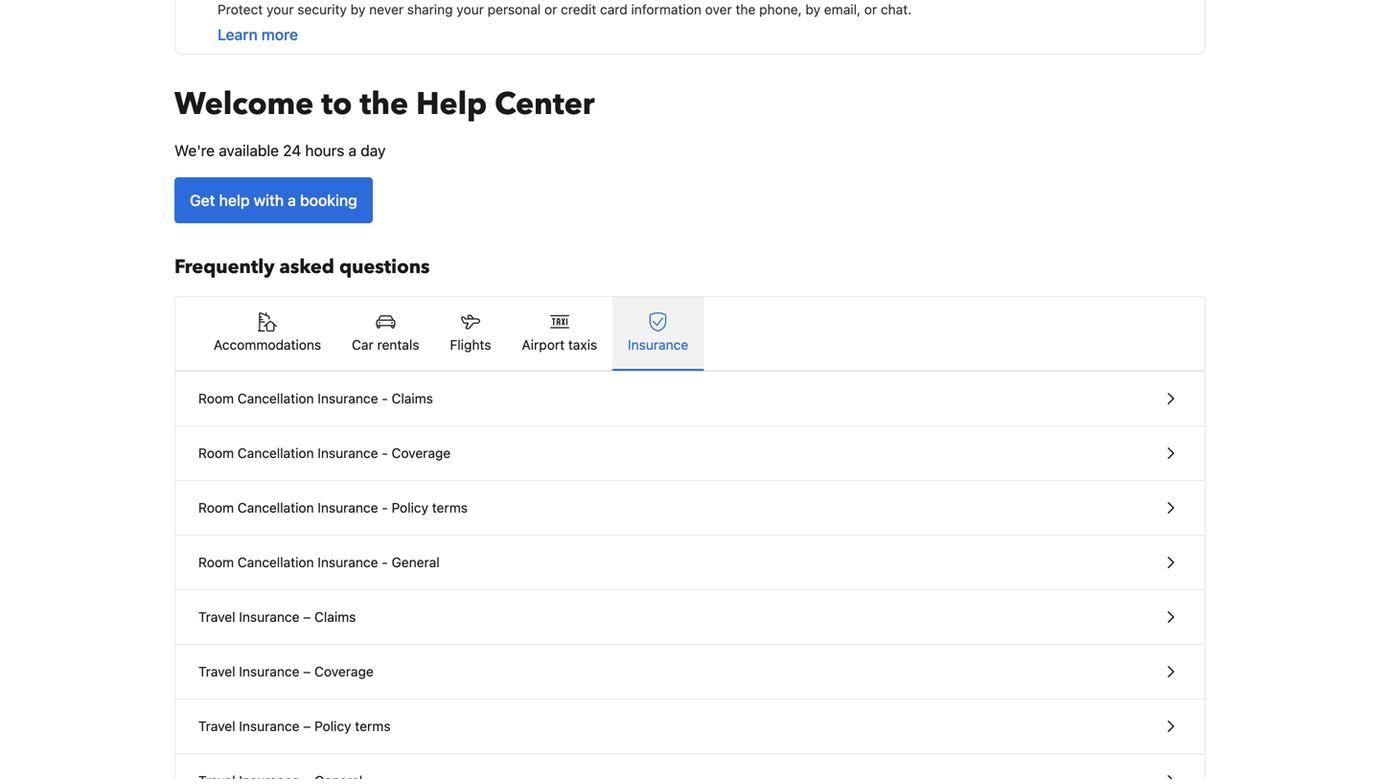Task type: describe. For each thing, give the bounding box(es) containing it.
airport taxis button
[[507, 297, 613, 370]]

flights
[[450, 337, 491, 353]]

- for policy
[[382, 500, 388, 516]]

accommodations
[[214, 337, 321, 353]]

travel for travel insurance – claims
[[198, 609, 235, 625]]

room cancellation insurance - claims button
[[175, 372, 1205, 427]]

1 horizontal spatial a
[[349, 141, 357, 160]]

insurance inside room cancellation insurance - coverage "button"
[[318, 445, 378, 461]]

- for coverage
[[382, 445, 388, 461]]

24
[[283, 141, 301, 160]]

day
[[361, 141, 386, 160]]

we're
[[174, 141, 215, 160]]

insurance inside 'travel insurance – policy terms' button
[[239, 719, 300, 734]]

welcome to the help center
[[174, 83, 595, 125]]

email,
[[824, 1, 861, 17]]

cancellation for room cancellation insurance - policy terms
[[238, 500, 314, 516]]

a inside button
[[288, 191, 296, 209]]

get
[[190, 191, 215, 209]]

1 your from the left
[[267, 1, 294, 17]]

room cancellation insurance - general
[[198, 555, 440, 570]]

room for room cancellation insurance - policy terms
[[198, 500, 234, 516]]

accommodations button
[[198, 297, 337, 370]]

room cancellation insurance - policy terms button
[[175, 481, 1205, 536]]

travel for travel insurance – policy terms
[[198, 719, 235, 734]]

travel insurance – policy terms button
[[175, 700, 1205, 754]]

help
[[416, 83, 487, 125]]

travel insurance – claims
[[198, 609, 356, 625]]

information
[[631, 1, 702, 17]]

flights button
[[435, 297, 507, 370]]

airport taxis
[[522, 337, 597, 353]]

asked
[[280, 254, 335, 280]]

– for claims
[[303, 609, 311, 625]]

get help with a booking
[[190, 191, 357, 209]]

coverage inside button
[[315, 664, 374, 680]]

sharing
[[407, 1, 453, 17]]

0 horizontal spatial the
[[360, 83, 408, 125]]

insurance button
[[613, 297, 704, 370]]

room for room cancellation insurance - general
[[198, 555, 234, 570]]

cancellation for room cancellation insurance - coverage
[[238, 445, 314, 461]]

insurance inside room cancellation insurance - general button
[[318, 555, 378, 570]]

card
[[600, 1, 628, 17]]

rentals
[[377, 337, 419, 353]]

1 by from the left
[[351, 1, 366, 17]]

2 by from the left
[[806, 1, 821, 17]]

insurance inside insurance button
[[628, 337, 689, 353]]

taxis
[[568, 337, 597, 353]]

insurance inside travel insurance – coverage button
[[239, 664, 300, 680]]

we're available 24 hours a day
[[174, 141, 386, 160]]

airport
[[522, 337, 565, 353]]

questions
[[339, 254, 430, 280]]

personal
[[488, 1, 541, 17]]

travel for travel insurance – coverage
[[198, 664, 235, 680]]

travel insurance – claims button
[[175, 591, 1205, 645]]

learn
[[218, 25, 258, 44]]

travel insurance – coverage
[[198, 664, 374, 680]]



Task type: vqa. For each thing, say whether or not it's contained in the screenshot.
manage account LINK
no



Task type: locate. For each thing, give the bounding box(es) containing it.
1 horizontal spatial by
[[806, 1, 821, 17]]

1 horizontal spatial claims
[[392, 391, 433, 406]]

by left never at the left
[[351, 1, 366, 17]]

policy up general
[[392, 500, 429, 516]]

3 room from the top
[[198, 500, 234, 516]]

help
[[219, 191, 250, 209]]

terms inside button
[[432, 500, 468, 516]]

2 room from the top
[[198, 445, 234, 461]]

- up room cancellation insurance - policy terms
[[382, 445, 388, 461]]

room
[[198, 391, 234, 406], [198, 445, 234, 461], [198, 500, 234, 516], [198, 555, 234, 570]]

0 horizontal spatial a
[[288, 191, 296, 209]]

room cancellation insurance - coverage
[[198, 445, 451, 461]]

3 – from the top
[[303, 719, 311, 734]]

4 - from the top
[[382, 555, 388, 570]]

1 vertical spatial policy
[[315, 719, 351, 734]]

cancellation down room cancellation insurance - claims
[[238, 445, 314, 461]]

0 horizontal spatial or
[[545, 1, 557, 17]]

your
[[267, 1, 294, 17], [457, 1, 484, 17]]

room inside button
[[198, 500, 234, 516]]

your up more
[[267, 1, 294, 17]]

travel insurance – coverage button
[[175, 645, 1205, 700]]

- inside "button"
[[382, 445, 388, 461]]

0 vertical spatial the
[[736, 1, 756, 17]]

welcome
[[174, 83, 314, 125]]

cancellation inside "button"
[[238, 445, 314, 461]]

1 cancellation from the top
[[238, 391, 314, 406]]

3 cancellation from the top
[[238, 500, 314, 516]]

by
[[351, 1, 366, 17], [806, 1, 821, 17]]

or
[[545, 1, 557, 17], [865, 1, 877, 17]]

claims down rentals
[[392, 391, 433, 406]]

– down the 'travel insurance – coverage' at the bottom
[[303, 719, 311, 734]]

1 horizontal spatial or
[[865, 1, 877, 17]]

1 horizontal spatial policy
[[392, 500, 429, 516]]

cancellation for room cancellation insurance - claims
[[238, 391, 314, 406]]

1 vertical spatial the
[[360, 83, 408, 125]]

travel
[[198, 609, 235, 625], [198, 664, 235, 680], [198, 719, 235, 734]]

2 - from the top
[[382, 445, 388, 461]]

1 – from the top
[[303, 609, 311, 625]]

by left email,
[[806, 1, 821, 17]]

policy
[[392, 500, 429, 516], [315, 719, 351, 734]]

1 vertical spatial claims
[[315, 609, 356, 625]]

cancellation
[[238, 391, 314, 406], [238, 445, 314, 461], [238, 500, 314, 516], [238, 555, 314, 570]]

protect
[[218, 1, 263, 17]]

chat.
[[881, 1, 912, 17]]

insurance down room cancellation insurance - coverage
[[318, 500, 378, 516]]

1 vertical spatial a
[[288, 191, 296, 209]]

frequently
[[174, 254, 275, 280]]

0 vertical spatial –
[[303, 609, 311, 625]]

phone,
[[759, 1, 802, 17]]

a
[[349, 141, 357, 160], [288, 191, 296, 209]]

cancellation up room cancellation insurance - general
[[238, 500, 314, 516]]

travel insurance – policy terms
[[198, 719, 391, 734]]

1 - from the top
[[382, 391, 388, 406]]

policy inside button
[[392, 500, 429, 516]]

travel inside button
[[198, 609, 235, 625]]

coverage inside "button"
[[392, 445, 451, 461]]

cancellation up "travel insurance – claims"
[[238, 555, 314, 570]]

travel down the 'travel insurance – coverage' at the bottom
[[198, 719, 235, 734]]

0 vertical spatial coverage
[[392, 445, 451, 461]]

- down the car rentals
[[382, 391, 388, 406]]

0 horizontal spatial your
[[267, 1, 294, 17]]

insurance up "room cancellation insurance - claims" button
[[628, 337, 689, 353]]

- down room cancellation insurance - coverage
[[382, 500, 388, 516]]

claims down room cancellation insurance - general
[[315, 609, 356, 625]]

1 or from the left
[[545, 1, 557, 17]]

or left chat.
[[865, 1, 877, 17]]

insurance down the 'travel insurance – coverage' at the bottom
[[239, 719, 300, 734]]

a left day
[[349, 141, 357, 160]]

4 cancellation from the top
[[238, 555, 314, 570]]

1 vertical spatial coverage
[[315, 664, 374, 680]]

- for general
[[382, 555, 388, 570]]

– inside travel insurance – coverage button
[[303, 664, 311, 680]]

insurance up the 'travel insurance – coverage' at the bottom
[[239, 609, 300, 625]]

general
[[392, 555, 440, 570]]

0 vertical spatial terms
[[432, 500, 468, 516]]

insurance down "travel insurance – claims"
[[239, 664, 300, 680]]

policy inside button
[[315, 719, 351, 734]]

1 horizontal spatial coverage
[[392, 445, 451, 461]]

get help with a booking button
[[174, 177, 373, 223]]

insurance up room cancellation insurance - policy terms
[[318, 445, 378, 461]]

– for coverage
[[303, 664, 311, 680]]

to
[[321, 83, 352, 125]]

– down room cancellation insurance - general
[[303, 609, 311, 625]]

3 - from the top
[[382, 500, 388, 516]]

0 vertical spatial travel
[[198, 609, 235, 625]]

–
[[303, 609, 311, 625], [303, 664, 311, 680], [303, 719, 311, 734]]

0 horizontal spatial by
[[351, 1, 366, 17]]

booking
[[300, 191, 357, 209]]

0 horizontal spatial coverage
[[315, 664, 374, 680]]

a right with on the top left of the page
[[288, 191, 296, 209]]

2 or from the left
[[865, 1, 877, 17]]

the inside protect your security by never sharing your personal or credit card information over the phone, by email, or chat. learn more
[[736, 1, 756, 17]]

your right sharing at the left top of page
[[457, 1, 484, 17]]

3 travel from the top
[[198, 719, 235, 734]]

over
[[705, 1, 732, 17]]

1 horizontal spatial your
[[457, 1, 484, 17]]

the right over
[[736, 1, 756, 17]]

car
[[352, 337, 374, 353]]

2 cancellation from the top
[[238, 445, 314, 461]]

4 room from the top
[[198, 555, 234, 570]]

with
[[254, 191, 284, 209]]

2 – from the top
[[303, 664, 311, 680]]

insurance
[[628, 337, 689, 353], [318, 391, 378, 406], [318, 445, 378, 461], [318, 500, 378, 516], [318, 555, 378, 570], [239, 609, 300, 625], [239, 664, 300, 680], [239, 719, 300, 734]]

1 vertical spatial terms
[[355, 719, 391, 734]]

car rentals
[[352, 337, 419, 353]]

– up travel insurance – policy terms
[[303, 664, 311, 680]]

the right to
[[360, 83, 408, 125]]

claims
[[392, 391, 433, 406], [315, 609, 356, 625]]

room cancellation insurance - claims
[[198, 391, 433, 406]]

room for room cancellation insurance - claims
[[198, 391, 234, 406]]

room for room cancellation insurance - coverage
[[198, 445, 234, 461]]

2 vertical spatial travel
[[198, 719, 235, 734]]

credit
[[561, 1, 597, 17]]

security
[[298, 1, 347, 17]]

1 vertical spatial travel
[[198, 664, 235, 680]]

- for claims
[[382, 391, 388, 406]]

2 your from the left
[[457, 1, 484, 17]]

0 vertical spatial a
[[349, 141, 357, 160]]

more
[[262, 25, 298, 44]]

terms inside button
[[355, 719, 391, 734]]

2 vertical spatial –
[[303, 719, 311, 734]]

tab list
[[175, 297, 1205, 372]]

1 vertical spatial –
[[303, 664, 311, 680]]

0 horizontal spatial claims
[[315, 609, 356, 625]]

coverage
[[392, 445, 451, 461], [315, 664, 374, 680]]

available
[[219, 141, 279, 160]]

or left credit
[[545, 1, 557, 17]]

1 travel from the top
[[198, 609, 235, 625]]

cancellation for room cancellation insurance - general
[[238, 555, 314, 570]]

room cancellation insurance - coverage button
[[175, 427, 1205, 481]]

- inside button
[[382, 500, 388, 516]]

learn more link
[[218, 25, 298, 44]]

center
[[495, 83, 595, 125]]

insurance inside "room cancellation insurance - claims" button
[[318, 391, 378, 406]]

frequently asked questions
[[174, 254, 430, 280]]

the
[[736, 1, 756, 17], [360, 83, 408, 125]]

1 room from the top
[[198, 391, 234, 406]]

travel up the 'travel insurance – coverage' at the bottom
[[198, 609, 235, 625]]

cancellation down accommodations
[[238, 391, 314, 406]]

1 horizontal spatial the
[[736, 1, 756, 17]]

insurance down room cancellation insurance - policy terms
[[318, 555, 378, 570]]

room inside "button"
[[198, 445, 234, 461]]

– inside travel insurance – claims button
[[303, 609, 311, 625]]

terms
[[432, 500, 468, 516], [355, 719, 391, 734]]

travel down "travel insurance – claims"
[[198, 664, 235, 680]]

never
[[369, 1, 404, 17]]

room cancellation insurance - policy terms
[[198, 500, 468, 516]]

0 vertical spatial policy
[[392, 500, 429, 516]]

cancellation inside button
[[238, 500, 314, 516]]

insurance down car
[[318, 391, 378, 406]]

hours
[[305, 141, 345, 160]]

1 horizontal spatial terms
[[432, 500, 468, 516]]

0 vertical spatial claims
[[392, 391, 433, 406]]

– for policy
[[303, 719, 311, 734]]

protect your security by never sharing your personal or credit card information over the phone, by email, or chat. learn more
[[218, 1, 912, 44]]

-
[[382, 391, 388, 406], [382, 445, 388, 461], [382, 500, 388, 516], [382, 555, 388, 570]]

room cancellation insurance - general button
[[175, 536, 1205, 591]]

policy down the 'travel insurance – coverage' at the bottom
[[315, 719, 351, 734]]

0 horizontal spatial terms
[[355, 719, 391, 734]]

2 travel from the top
[[198, 664, 235, 680]]

insurance inside room cancellation insurance - policy terms button
[[318, 500, 378, 516]]

insurance inside travel insurance – claims button
[[239, 609, 300, 625]]

- left general
[[382, 555, 388, 570]]

0 horizontal spatial policy
[[315, 719, 351, 734]]

– inside 'travel insurance – policy terms' button
[[303, 719, 311, 734]]

car rentals button
[[337, 297, 435, 370]]

tab list containing accommodations
[[175, 297, 1205, 372]]



